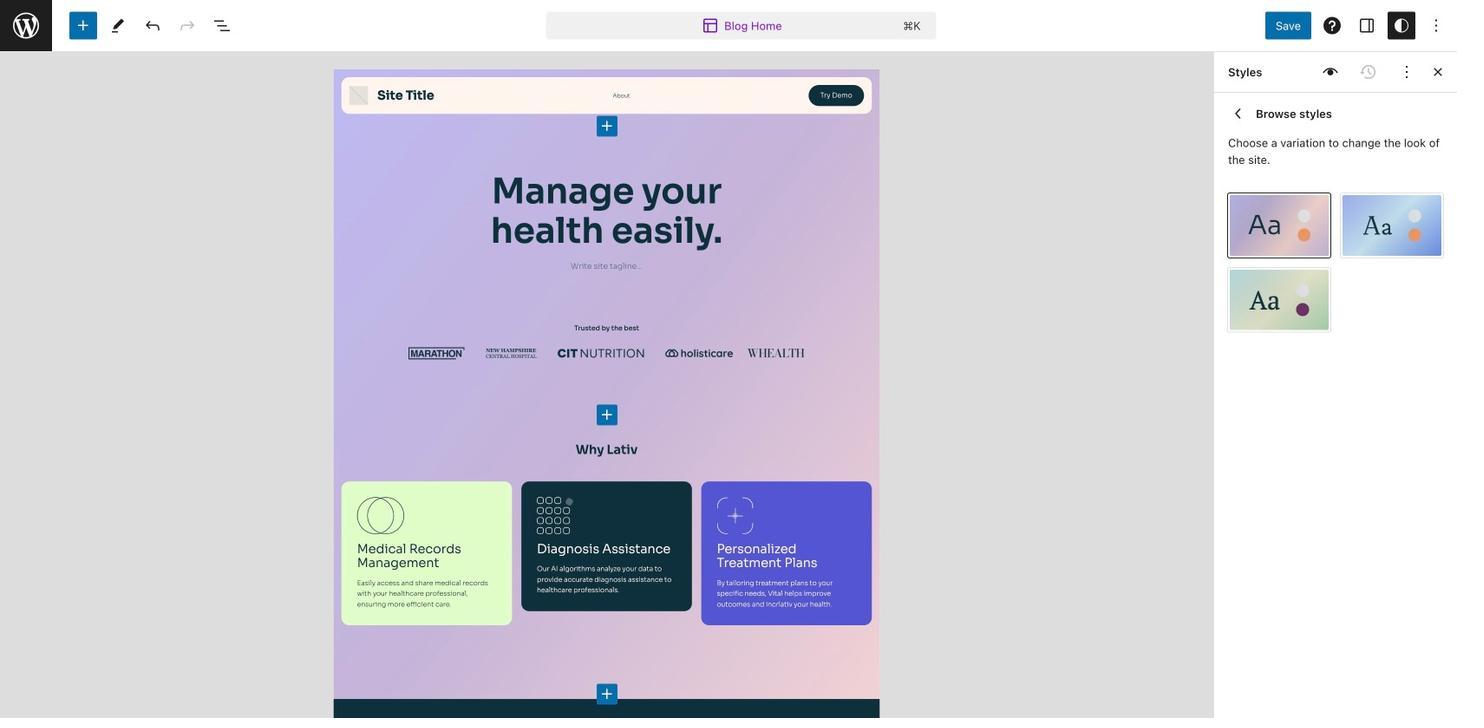 Task type: locate. For each thing, give the bounding box(es) containing it.
revisions image
[[1358, 62, 1379, 82]]

undo image
[[142, 15, 163, 36]]

list view image
[[212, 15, 232, 36]]

more image
[[1397, 62, 1417, 82]]

styles image
[[1391, 15, 1412, 36]]

redo image
[[177, 15, 198, 36]]

add pattern image
[[597, 405, 617, 425], [597, 684, 617, 705]]

1 vertical spatial add pattern image
[[597, 684, 617, 705]]

close styles image
[[1428, 62, 1449, 82]]

2 add pattern image from the top
[[597, 684, 617, 705]]

0 vertical spatial add pattern image
[[597, 405, 617, 425]]

back image
[[1228, 103, 1249, 124]]

tools image
[[108, 15, 128, 36]]

style book image
[[1320, 62, 1341, 82]]



Task type: describe. For each thing, give the bounding box(es) containing it.
editing template: blog home element
[[724, 18, 782, 33]]

options image
[[1426, 15, 1447, 36]]

editor top bar region
[[0, 0, 1457, 52]]

settings image
[[1357, 15, 1377, 36]]

add pattern image
[[597, 116, 617, 137]]

toggle block inserter image
[[73, 15, 94, 36]]

help image
[[1322, 15, 1343, 36]]

1 add pattern image from the top
[[597, 405, 617, 425]]



Task type: vqa. For each thing, say whether or not it's contained in the screenshot.
the Close IMAGE
no



